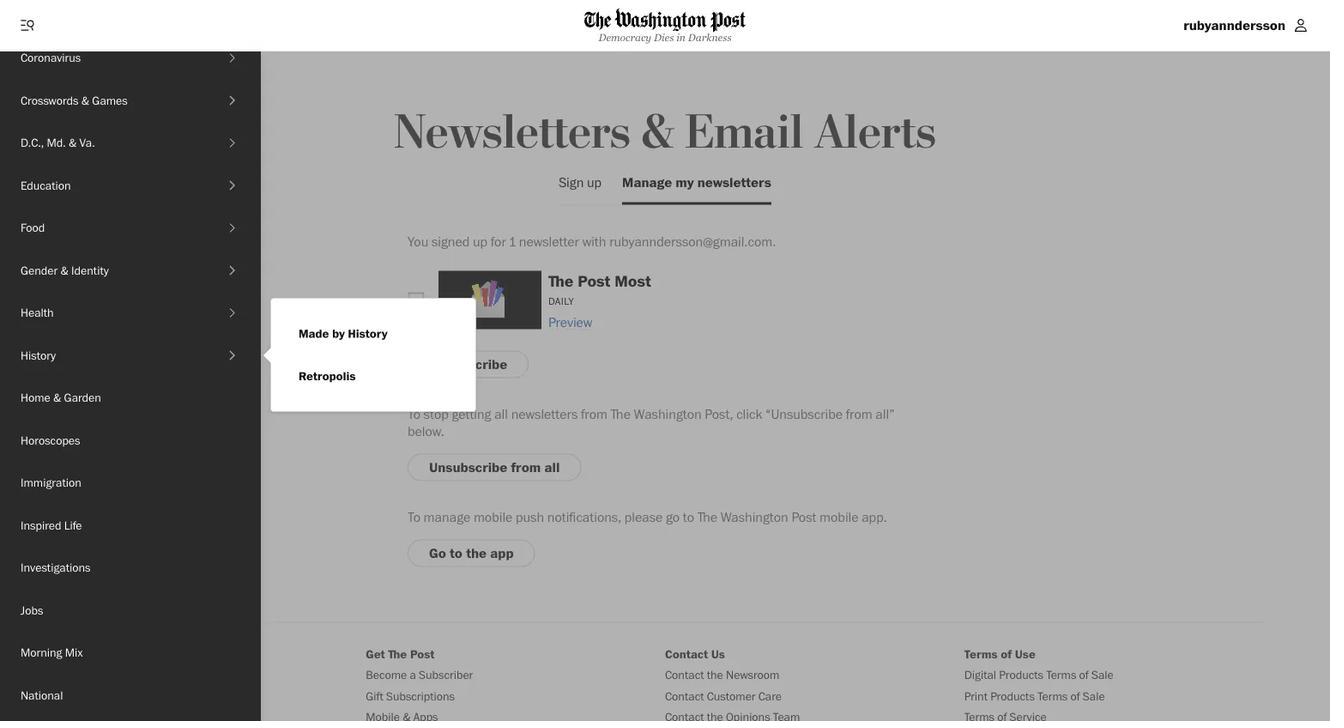 Task type: locate. For each thing, give the bounding box(es) containing it.
0 vertical spatial history
[[348, 326, 388, 341]]

0 horizontal spatial newsroom
[[67, 688, 120, 703]]

2 unsubscribe from the top
[[429, 459, 508, 476]]

to for to stop getting all newsletters from the washington post, click "unsubscribe from all" below.
[[408, 406, 421, 422]]

terms up the print products terms of sale link
[[1046, 667, 1077, 682]]

jobs
[[21, 603, 43, 617]]

"unsubscribe
[[766, 406, 843, 422]]

terms up digital
[[965, 646, 998, 661]]

inspired life
[[21, 518, 82, 532]]

2 contact from the top
[[665, 667, 704, 682]]

contact the newsroom link
[[665, 667, 780, 682]]

the inside to stop getting all newsletters from the washington post, click "unsubscribe from all" below.
[[611, 406, 631, 422]]

0 horizontal spatial mobile
[[474, 509, 513, 525]]

& left games
[[81, 93, 89, 107]]

inspired
[[21, 518, 61, 532]]

1 vertical spatial to
[[408, 509, 421, 525]]

rubyanndersson button
[[1177, 12, 1317, 39]]

1 to from the top
[[408, 406, 421, 422]]

unsubscribe button
[[408, 351, 529, 378]]

&
[[81, 93, 89, 107], [642, 104, 674, 162], [69, 135, 77, 150], [60, 263, 69, 277], [53, 390, 61, 405], [164, 688, 172, 703]]

3 contact from the top
[[665, 688, 704, 703]]

all inside button
[[545, 459, 560, 476]]

mobile left 'app.'
[[820, 509, 859, 525]]

identity
[[71, 263, 109, 277]]

0 vertical spatial washington
[[634, 406, 702, 422]]

0 horizontal spatial from
[[511, 459, 541, 476]]

0 horizontal spatial newsletters
[[511, 406, 578, 422]]

unsubscribe
[[429, 356, 508, 373], [429, 459, 508, 476]]

0 vertical spatial up
[[587, 173, 602, 190]]

of down digital products terms of sale link
[[1071, 688, 1080, 703]]

0 horizontal spatial the
[[466, 545, 487, 561]]

coronavirus
[[21, 50, 81, 65]]

home
[[21, 390, 50, 405]]

daily
[[549, 294, 574, 307]]

sale down digital products terms of sale link
[[1083, 688, 1105, 703]]

made by history link
[[285, 312, 401, 355]]

2 vertical spatial contact
[[665, 688, 704, 703]]

of
[[1001, 646, 1012, 661], [1079, 667, 1089, 682], [1071, 688, 1080, 703]]

newsletters right the my
[[698, 173, 772, 190]]

2 horizontal spatial post
[[792, 509, 817, 525]]

1 horizontal spatial the
[[707, 667, 723, 682]]

history inside 'link'
[[348, 326, 388, 341]]

& right gender
[[60, 263, 69, 277]]

digital products terms of sale link
[[965, 667, 1114, 682]]

0 vertical spatial the
[[466, 545, 487, 561]]

unsubscribe down getting
[[429, 459, 508, 476]]

the inside the post most daily preview
[[549, 271, 574, 290]]

sign up link
[[559, 159, 602, 205]]

dies
[[654, 31, 674, 43]]

the post most daily preview
[[549, 271, 651, 330]]

washington left the "post,"
[[634, 406, 702, 422]]

app
[[490, 545, 514, 561]]

0 horizontal spatial washington
[[634, 406, 702, 422]]

1 horizontal spatial newsroom
[[726, 667, 780, 682]]

d.c.,
[[21, 135, 44, 150]]

health
[[21, 305, 54, 320]]

0 vertical spatial to
[[408, 406, 421, 422]]

up left for
[[473, 233, 488, 250]]

2 to from the top
[[408, 509, 421, 525]]

print products terms of sale link
[[965, 688, 1105, 703]]

gift subscriptions link
[[366, 688, 455, 703]]

unsubscribe up getting
[[429, 356, 508, 373]]

0 vertical spatial newsletters
[[698, 173, 772, 190]]

1 vertical spatial history
[[21, 348, 56, 362]]

to left manage
[[408, 509, 421, 525]]

0 vertical spatial of
[[1001, 646, 1012, 661]]

& inside 'link'
[[53, 390, 61, 405]]

newsletters
[[698, 173, 772, 190], [511, 406, 578, 422]]

gift
[[366, 688, 383, 703]]

post up become a subscriber link
[[410, 646, 435, 661]]

sale up the print products terms of sale link
[[1092, 667, 1114, 682]]

become a subscriber gift subscriptions
[[366, 667, 473, 703]]

newsroom down the company
[[67, 688, 120, 703]]

0 vertical spatial terms
[[965, 646, 998, 661]]

all
[[495, 406, 508, 422], [545, 459, 560, 476]]

1 vertical spatial contact
[[665, 667, 704, 682]]

0 vertical spatial post
[[578, 271, 611, 290]]

& up manage
[[642, 104, 674, 162]]

made
[[299, 326, 329, 341]]

mobile
[[474, 509, 513, 525], [820, 509, 859, 525]]

products down digital products terms of sale link
[[991, 688, 1035, 703]]

0 vertical spatial to
[[683, 509, 694, 525]]

dialog
[[261, 298, 476, 412]]

& left va.
[[69, 135, 77, 150]]

0 horizontal spatial all
[[495, 406, 508, 422]]

1 vertical spatial up
[[473, 233, 488, 250]]

to inside go to the app link
[[450, 545, 463, 561]]

contact customer care link
[[665, 688, 782, 703]]

democracy
[[599, 31, 652, 43]]

mobile left the push
[[474, 509, 513, 525]]

to for to manage mobile push notifications, please go to the washington post mobile app.
[[408, 509, 421, 525]]

you signed up for 1 newsletter with rubyanndersson@gmail.com .
[[408, 233, 776, 250]]

1 horizontal spatial all
[[545, 459, 560, 476]]

get
[[366, 646, 385, 661]]

contact down contact us
[[665, 667, 704, 682]]

1 vertical spatial washington
[[721, 509, 789, 525]]

0 horizontal spatial history
[[21, 348, 56, 362]]

md.
[[47, 135, 66, 150]]

1 horizontal spatial post
[[578, 271, 611, 290]]

print
[[965, 688, 988, 703]]

1 vertical spatial products
[[991, 688, 1035, 703]]

0 vertical spatial unsubscribe
[[429, 356, 508, 373]]

email
[[685, 104, 804, 162]]

click
[[737, 406, 763, 422]]

0 vertical spatial newsroom
[[726, 667, 780, 682]]

democracy dies in darkness link
[[585, 8, 746, 43]]

go to the app link
[[408, 540, 535, 567]]

& right 'policies'
[[164, 688, 172, 703]]

mix
[[65, 645, 83, 660]]

contact left us
[[665, 646, 708, 661]]

unsubscribe from all button
[[408, 454, 581, 481]]

all right getting
[[495, 406, 508, 422]]

1 vertical spatial newsletters
[[511, 406, 578, 422]]

contact down contact the newsroom link
[[665, 688, 704, 703]]

newsroom
[[726, 667, 780, 682], [67, 688, 120, 703]]

washington right go
[[721, 509, 789, 525]]

standards
[[175, 688, 227, 703]]

to right the go
[[450, 545, 463, 561]]

0 horizontal spatial up
[[473, 233, 488, 250]]

1 contact from the top
[[665, 646, 708, 661]]

washington inside to stop getting all newsletters from the washington post, click "unsubscribe from all" below.
[[634, 406, 702, 422]]

to right go
[[683, 509, 694, 525]]

of left use
[[1001, 646, 1012, 661]]

history
[[348, 326, 388, 341], [21, 348, 56, 362]]

with
[[583, 233, 606, 250]]

crosswords & games
[[21, 93, 128, 107]]

life
[[64, 518, 82, 532]]

up right sign
[[587, 173, 602, 190]]

the down us
[[707, 667, 723, 682]]

national
[[21, 688, 63, 702]]

become
[[366, 667, 407, 682]]

of up the print products terms of sale link
[[1079, 667, 1089, 682]]

all up notifications, in the bottom of the page
[[545, 459, 560, 476]]

to inside to stop getting all newsletters from the washington post, click "unsubscribe from all" below.
[[408, 406, 421, 422]]

0 horizontal spatial to
[[450, 545, 463, 561]]

food
[[21, 220, 45, 235]]

1 horizontal spatial up
[[587, 173, 602, 190]]

1 vertical spatial of
[[1079, 667, 1089, 682]]

2 vertical spatial of
[[1071, 688, 1080, 703]]

1 vertical spatial all
[[545, 459, 560, 476]]

1 unsubscribe from the top
[[429, 356, 508, 373]]

& right home
[[53, 390, 61, 405]]

newsroom up care
[[726, 667, 780, 682]]

getting
[[452, 406, 491, 422]]

the left app at the bottom left of page
[[466, 545, 487, 561]]

subscriptions
[[386, 688, 455, 703]]

0 vertical spatial contact
[[665, 646, 708, 661]]

post left 'app.'
[[792, 509, 817, 525]]

sections navigation element
[[0, 36, 261, 721]]

contact
[[665, 646, 708, 661], [665, 667, 704, 682], [665, 688, 704, 703]]

1 vertical spatial unsubscribe
[[429, 459, 508, 476]]

go
[[666, 509, 680, 525]]

terms down digital products terms of sale link
[[1038, 688, 1068, 703]]

education
[[21, 178, 71, 192]]

history down health
[[21, 348, 56, 362]]

unsubscribe for unsubscribe
[[429, 356, 508, 373]]

& for games
[[81, 93, 89, 107]]

history right by
[[348, 326, 388, 341]]

1 horizontal spatial mobile
[[820, 509, 859, 525]]

1 vertical spatial the
[[707, 667, 723, 682]]

products down use
[[999, 667, 1044, 682]]

alerts
[[815, 104, 936, 162]]

policies
[[123, 688, 161, 703]]

inspired life link
[[0, 504, 261, 546]]

terms
[[965, 646, 998, 661], [1046, 667, 1077, 682], [1038, 688, 1068, 703]]

to up below.
[[408, 406, 421, 422]]

post
[[578, 271, 611, 290], [792, 509, 817, 525], [410, 646, 435, 661]]

investigations link
[[0, 546, 261, 589]]

the washington post homepage. image
[[585, 8, 746, 32]]

post left most
[[578, 271, 611, 290]]

home & garden link
[[0, 376, 261, 419]]

2 vertical spatial post
[[410, 646, 435, 661]]

1 horizontal spatial history
[[348, 326, 388, 341]]

darkness
[[688, 31, 732, 43]]

2 vertical spatial terms
[[1038, 688, 1068, 703]]

tagline, democracy dies in darkness element
[[585, 31, 746, 43]]

1 vertical spatial to
[[450, 545, 463, 561]]

my
[[676, 173, 694, 190]]

up inside sign up link
[[587, 173, 602, 190]]

newsletters right getting
[[511, 406, 578, 422]]

0 vertical spatial all
[[495, 406, 508, 422]]



Task type: describe. For each thing, give the bounding box(es) containing it.
retropolis link
[[285, 355, 369, 397]]

crosswords & games link
[[0, 79, 224, 121]]

1 horizontal spatial newsletters
[[698, 173, 772, 190]]

1 vertical spatial sale
[[1083, 688, 1105, 703]]

manage my newsletters link
[[622, 162, 772, 205]]

manage
[[622, 173, 672, 190]]

you
[[408, 233, 429, 250]]

health link
[[0, 291, 224, 334]]

1 mobile from the left
[[474, 509, 513, 525]]

& for identity
[[60, 263, 69, 277]]

to stop getting all newsletters from the washington post, click "unsubscribe from all" below.
[[408, 406, 895, 440]]

education link
[[0, 164, 224, 206]]

sign up
[[559, 173, 602, 190]]

contact for contact the newsroom contact customer care
[[665, 667, 704, 682]]

all"
[[876, 406, 895, 422]]

the inside contact the newsroom contact customer care
[[707, 667, 723, 682]]

jobs link
[[0, 589, 261, 631]]

0 horizontal spatial post
[[410, 646, 435, 661]]

preview link
[[549, 313, 593, 330]]

post inside the post most daily preview
[[578, 271, 611, 290]]

newsletter
[[519, 233, 579, 250]]

digital
[[965, 667, 997, 682]]

& for garden
[[53, 390, 61, 405]]

0 vertical spatial sale
[[1092, 667, 1114, 682]]

1 horizontal spatial from
[[581, 406, 608, 422]]

immigration
[[21, 475, 81, 490]]

manage my newsletters
[[622, 173, 772, 190]]

preview
[[549, 313, 593, 330]]

games
[[92, 93, 128, 107]]

1
[[509, 233, 516, 250]]

in
[[677, 31, 686, 43]]

primary element
[[0, 0, 1330, 52]]

unsubscribe for unsubscribe from all
[[429, 459, 508, 476]]

2 mobile from the left
[[820, 509, 859, 525]]

sign
[[559, 173, 584, 190]]

newsroom policies & standards
[[67, 688, 227, 703]]

0 vertical spatial products
[[999, 667, 1044, 682]]

notifications,
[[547, 509, 622, 525]]

newsletters & email alerts
[[394, 104, 936, 162]]

get the post
[[366, 646, 435, 661]]

national link
[[0, 674, 261, 716]]

contact us
[[665, 646, 725, 661]]

rubyanndersson
[[1184, 17, 1286, 33]]

coronavirus link
[[0, 36, 224, 79]]

d.c., md. & va. link
[[0, 121, 224, 164]]

use
[[1015, 646, 1036, 661]]

all inside to stop getting all newsletters from the washington post, click "unsubscribe from all" below.
[[495, 406, 508, 422]]

democracy dies in darkness
[[599, 31, 732, 43]]

gender & identity
[[21, 263, 109, 277]]

1 vertical spatial newsroom
[[67, 688, 120, 703]]

company
[[67, 646, 117, 661]]

newsletters inside to stop getting all newsletters from the washington post, click "unsubscribe from all" below.
[[511, 406, 578, 422]]

care
[[759, 688, 782, 703]]

app.
[[862, 509, 887, 525]]

contact for contact us
[[665, 646, 708, 661]]

newsroom inside contact the newsroom contact customer care
[[726, 667, 780, 682]]

1 horizontal spatial washington
[[721, 509, 789, 525]]

d.c., md. & va.
[[21, 135, 95, 150]]

stop
[[424, 406, 449, 422]]

garden
[[64, 390, 101, 405]]

for
[[491, 233, 506, 250]]

rubyanndersson@gmail.com
[[610, 233, 773, 250]]

gender & identity link
[[0, 249, 224, 291]]

dialog containing made by history
[[261, 298, 476, 412]]

made by history
[[299, 326, 388, 341]]

1 vertical spatial terms
[[1046, 667, 1077, 682]]

contact the newsroom contact customer care
[[665, 667, 782, 703]]

manage
[[424, 509, 471, 525]]

horoscopes link
[[0, 419, 261, 461]]

food link
[[0, 206, 224, 249]]

subscriber
[[419, 667, 473, 682]]

below.
[[408, 423, 444, 440]]

2 horizontal spatial from
[[846, 406, 873, 422]]

morning mix
[[21, 645, 83, 660]]

post,
[[705, 406, 733, 422]]

va.
[[79, 135, 95, 150]]

unsubscribe from all
[[429, 459, 560, 476]]

digital products terms of sale print products terms of sale
[[965, 667, 1114, 703]]

push
[[516, 509, 544, 525]]

from inside button
[[511, 459, 541, 476]]

history inside sections navigation element
[[21, 348, 56, 362]]

history link
[[0, 334, 224, 376]]

newsletters
[[394, 104, 631, 162]]

investigations
[[21, 560, 91, 575]]

1 horizontal spatial to
[[683, 509, 694, 525]]

morning mix link
[[0, 631, 261, 674]]

to manage mobile push notifications, please go to the washington post mobile app.
[[408, 509, 887, 525]]

become a subscriber link
[[366, 667, 473, 682]]

1 vertical spatial post
[[792, 509, 817, 525]]

search and browse sections image
[[19, 17, 36, 34]]

retropolis
[[299, 369, 356, 383]]

& for email
[[642, 104, 674, 162]]

signed
[[432, 233, 470, 250]]

terms of use
[[965, 646, 1036, 661]]

please
[[625, 509, 663, 525]]

us
[[711, 646, 725, 661]]



Task type: vqa. For each thing, say whether or not it's contained in the screenshot.
'$120'
no



